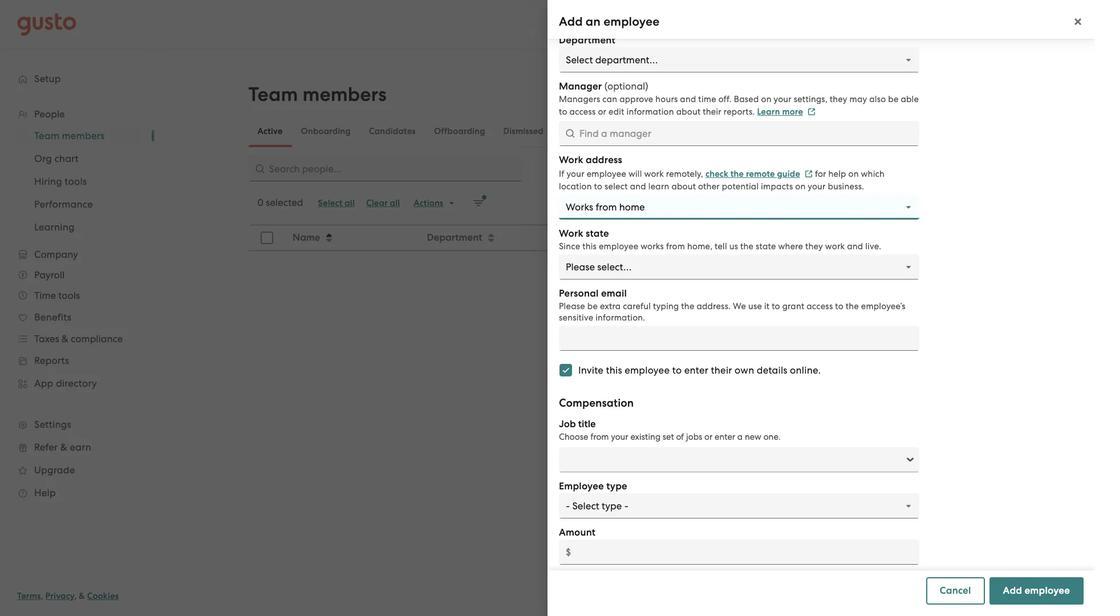 Task type: describe. For each thing, give the bounding box(es) containing it.
a inside "add a team member" button
[[914, 91, 920, 103]]

to inside managers can approve hours and time off. based on your settings, they may also be able to access or edit information about their reports.
[[559, 107, 567, 117]]

cancel button
[[926, 577, 985, 605]]

1 horizontal spatial this
[[606, 365, 622, 376]]

add a team member button
[[879, 83, 1001, 111]]

all for clear all
[[390, 198, 400, 208]]

employee inside work state since this employee works from home, tell us the state where they work and live.
[[599, 241, 638, 252]]

employee for this
[[625, 365, 670, 376]]

active
[[258, 126, 283, 136]]

approve
[[620, 94, 653, 104]]

set
[[663, 432, 674, 442]]

all for select all
[[345, 198, 355, 208]]

this inside work state since this employee works from home, tell us the state where they work and live.
[[582, 241, 597, 252]]

will
[[629, 169, 642, 179]]

cookies button
[[87, 589, 119, 603]]

1 , from the left
[[41, 591, 43, 601]]

no
[[603, 355, 616, 366]]

name button
[[286, 226, 419, 250]]

0
[[258, 197, 263, 208]]

terms
[[17, 591, 41, 601]]

onboarding button
[[292, 118, 360, 145]]

choose
[[559, 432, 588, 442]]

add for add employee
[[1003, 585, 1022, 597]]

1 vertical spatial state
[[756, 241, 776, 252]]

from inside the job title choose from your existing set of jobs or enter a new one.
[[590, 432, 609, 442]]

live.
[[865, 241, 881, 252]]

Select all rows on this page checkbox
[[254, 225, 279, 250]]

works
[[641, 241, 664, 252]]

invite this employee to enter their own details online.
[[578, 365, 821, 376]]

1 horizontal spatial on
[[795, 181, 806, 192]]

team members
[[248, 83, 387, 106]]

opens in a new tab image
[[808, 108, 816, 116]]

invite
[[578, 365, 604, 376]]

also
[[870, 94, 886, 104]]

Manager field
[[559, 121, 920, 146]]

the inside work state since this employee works from home, tell us the state where they work and live.
[[740, 241, 754, 252]]

the left employee's
[[846, 301, 859, 311]]

add for add an employee
[[559, 14, 583, 29]]

onboarding
[[301, 126, 351, 136]]

0 selected status
[[258, 197, 303, 208]]

Search people... field
[[248, 156, 522, 181]]

work for work state since this employee works from home, tell us the state where they work and live.
[[559, 228, 583, 240]]

add for add a team member
[[892, 91, 912, 103]]

email
[[601, 288, 627, 299]]

or inside the job title choose from your existing set of jobs or enter a new one.
[[704, 432, 713, 442]]

tell
[[715, 241, 727, 252]]

new
[[745, 432, 762, 442]]

the up potential
[[731, 169, 744, 179]]

members
[[303, 83, 387, 106]]

employee type
[[559, 480, 627, 492]]

can
[[603, 94, 617, 104]]

sensitive
[[559, 313, 593, 323]]

an
[[586, 14, 601, 29]]

terms link
[[17, 591, 41, 601]]

add a team member drawer dialog
[[548, 0, 1095, 616]]

add an employee
[[559, 14, 660, 29]]

of
[[676, 432, 684, 442]]

potential
[[722, 181, 759, 192]]

they inside managers can approve hours and time off. based on your settings, they may also be able to access or edit information about their reports.
[[830, 94, 848, 104]]

business.
[[828, 181, 864, 192]]

0 vertical spatial state
[[586, 228, 609, 240]]

to right it at the right
[[772, 301, 780, 311]]

off.
[[719, 94, 732, 104]]

for help on which location to select and learn about other potential impacts on your business.
[[559, 169, 885, 192]]

team
[[248, 83, 298, 106]]

hours
[[656, 94, 678, 104]]

clear all button
[[360, 194, 406, 212]]

1 vertical spatial their
[[711, 365, 732, 376]]

settings,
[[794, 94, 828, 104]]

candidates
[[369, 126, 416, 136]]

member
[[949, 91, 988, 103]]

for
[[815, 169, 826, 179]]

address.
[[697, 301, 731, 311]]

employee for your
[[587, 169, 626, 179]]

privacy
[[45, 591, 74, 601]]

select all button
[[312, 194, 360, 212]]

or inside managers can approve hours and time off. based on your settings, they may also be able to access or edit information about their reports.
[[598, 107, 607, 117]]

and inside work state since this employee works from home, tell us the state where they work and live.
[[847, 241, 863, 252]]

job title choose from your existing set of jobs or enter a new one.
[[559, 418, 781, 442]]

active button
[[248, 118, 292, 145]]

their inside managers can approve hours and time off. based on your settings, they may also be able to access or edit information about their reports.
[[703, 107, 722, 117]]

select all
[[318, 198, 355, 208]]

clear all
[[366, 198, 400, 208]]

personal email please be extra careful typing the address. we use it to grant access to the employee's sensitive information.
[[559, 288, 906, 323]]

Invite this employee to enter their own details online. checkbox
[[553, 358, 578, 383]]

managers can approve hours and time off. based on your settings, they may also be able to access or edit information about their reports.
[[559, 94, 919, 117]]

found
[[652, 355, 679, 366]]

time
[[698, 94, 716, 104]]

impacts
[[761, 181, 793, 192]]

a inside the job title choose from your existing set of jobs or enter a new one.
[[738, 432, 743, 442]]

account menu element
[[875, 0, 1078, 48]]

dialog main content element
[[548, 0, 1095, 611]]

remotely,
[[666, 169, 703, 179]]

the right typing
[[681, 301, 695, 311]]

existing
[[631, 432, 661, 442]]

access inside personal email please be extra careful typing the address. we use it to grant access to the employee's sensitive information.
[[807, 301, 833, 311]]

amount
[[559, 527, 596, 539]]

add employee
[[1003, 585, 1070, 597]]

since
[[559, 241, 580, 252]]

enter inside the job title choose from your existing set of jobs or enter a new one.
[[715, 432, 735, 442]]

work address
[[559, 154, 622, 166]]

learn
[[648, 181, 669, 192]]

information
[[627, 107, 674, 117]]

Personal email field
[[559, 326, 920, 351]]

employment type
[[751, 232, 830, 244]]

learn more link
[[757, 107, 816, 117]]

type for employment type
[[810, 232, 830, 244]]

selected
[[266, 197, 303, 208]]

extra
[[600, 301, 621, 311]]

offboarding button
[[425, 118, 494, 145]]

0 vertical spatial work
[[644, 169, 664, 179]]

jobs
[[686, 432, 702, 442]]

work inside work state since this employee works from home, tell us the state where they work and live.
[[825, 241, 845, 252]]

managers
[[559, 94, 600, 104]]

may
[[850, 94, 867, 104]]

location
[[559, 181, 592, 192]]

it
[[764, 301, 770, 311]]



Task type: locate. For each thing, give the bounding box(es) containing it.
state left where
[[756, 241, 776, 252]]

help
[[829, 169, 846, 179]]

2 work from the top
[[559, 228, 583, 240]]

0 horizontal spatial ,
[[41, 591, 43, 601]]

state
[[586, 228, 609, 240], [756, 241, 776, 252]]

employee
[[559, 480, 604, 492]]

they inside work state since this employee works from home, tell us the state where they work and live.
[[806, 241, 823, 252]]

and
[[680, 94, 696, 104], [630, 181, 646, 192], [847, 241, 863, 252]]

work for work address
[[559, 154, 583, 166]]

employment
[[751, 232, 807, 244]]

about inside managers can approve hours and time off. based on your settings, they may also be able to access or edit information about their reports.
[[676, 107, 701, 117]]

their down time
[[703, 107, 722, 117]]

address
[[586, 154, 622, 166]]

0 vertical spatial from
[[666, 241, 685, 252]]

enter left new
[[715, 432, 735, 442]]

select
[[605, 181, 628, 192]]

type for employee type
[[606, 480, 627, 492]]

cookies
[[87, 591, 119, 601]]

1 horizontal spatial all
[[390, 198, 400, 208]]

your up location
[[567, 169, 585, 179]]

your up learn more
[[774, 94, 792, 104]]

0 horizontal spatial from
[[590, 432, 609, 442]]

0 horizontal spatial they
[[806, 241, 823, 252]]

1 horizontal spatial be
[[888, 94, 899, 104]]

use
[[748, 301, 762, 311]]

enter right found
[[684, 365, 709, 376]]

and left time
[[680, 94, 696, 104]]

0 horizontal spatial this
[[582, 241, 597, 252]]

one.
[[764, 432, 781, 442]]

all right the 'clear'
[[390, 198, 400, 208]]

1 horizontal spatial or
[[704, 432, 713, 442]]

opens in a new tab image
[[805, 170, 813, 178]]

access right the grant
[[807, 301, 833, 311]]

1 vertical spatial they
[[806, 241, 823, 252]]

add a team member
[[892, 91, 988, 103]]

this right since
[[582, 241, 597, 252]]

on down opens in a new tab image
[[795, 181, 806, 192]]

0 horizontal spatial department
[[427, 232, 482, 244]]

department inside button
[[427, 232, 482, 244]]

other
[[698, 181, 720, 192]]

and inside managers can approve hours and time off. based on your settings, they may also be able to access or edit information about their reports.
[[680, 94, 696, 104]]

to left employee's
[[835, 301, 844, 311]]

new notifications image
[[473, 197, 485, 209], [473, 197, 485, 209]]

type inside button
[[810, 232, 830, 244]]

1 vertical spatial this
[[606, 365, 622, 376]]

reports.
[[724, 107, 755, 117]]

check the remote guide link
[[706, 169, 813, 179]]

1 vertical spatial from
[[590, 432, 609, 442]]

1 horizontal spatial they
[[830, 94, 848, 104]]

1 vertical spatial add
[[892, 91, 912, 103]]

on inside managers can approve hours and time off. based on your settings, they may also be able to access or edit information about their reports.
[[761, 94, 772, 104]]

clear
[[366, 198, 388, 208]]

, left privacy
[[41, 591, 43, 601]]

0 vertical spatial department
[[559, 34, 615, 46]]

0 horizontal spatial type
[[606, 480, 627, 492]]

employee's
[[861, 301, 906, 311]]

0 horizontal spatial work
[[644, 169, 664, 179]]

0 vertical spatial be
[[888, 94, 899, 104]]

employee for an
[[604, 14, 660, 29]]

from inside work state since this employee works from home, tell us the state where they work and live.
[[666, 241, 685, 252]]

0 horizontal spatial and
[[630, 181, 646, 192]]

be inside personal email please be extra careful typing the address. we use it to grant access to the employee's sensitive information.
[[587, 301, 598, 311]]

department
[[559, 34, 615, 46], [427, 232, 482, 244]]

0 horizontal spatial access
[[570, 107, 596, 117]]

0 horizontal spatial be
[[587, 301, 598, 311]]

to down managers
[[559, 107, 567, 117]]

this right invite
[[606, 365, 622, 376]]

1 vertical spatial enter
[[715, 432, 735, 442]]

1 all from the left
[[345, 198, 355, 208]]

be
[[888, 94, 899, 104], [587, 301, 598, 311]]

no people found
[[603, 355, 679, 366]]

your inside the job title choose from your existing set of jobs or enter a new one.
[[611, 432, 628, 442]]

a
[[914, 91, 920, 103], [738, 432, 743, 442]]

privacy link
[[45, 591, 74, 601]]

, left &
[[74, 591, 77, 601]]

be left extra
[[587, 301, 598, 311]]

1 vertical spatial department
[[427, 232, 482, 244]]

from down 'title'
[[590, 432, 609, 442]]

to left select
[[594, 181, 602, 192]]

or left the edit
[[598, 107, 607, 117]]

to right people
[[672, 365, 682, 376]]

from
[[666, 241, 685, 252], [590, 432, 609, 442]]

name
[[292, 232, 320, 244]]

2 vertical spatial and
[[847, 241, 863, 252]]

1 vertical spatial or
[[704, 432, 713, 442]]

1 horizontal spatial work
[[825, 241, 845, 252]]

access inside managers can approve hours and time off. based on your settings, they may also be able to access or edit information about their reports.
[[570, 107, 596, 117]]

0 horizontal spatial state
[[586, 228, 609, 240]]

1 work from the top
[[559, 154, 583, 166]]

the
[[731, 169, 744, 179], [740, 241, 754, 252], [681, 301, 695, 311], [846, 301, 859, 311]]

guide
[[777, 169, 800, 179]]

team members tab list
[[248, 115, 1001, 147]]

which
[[861, 169, 885, 179]]

able
[[901, 94, 919, 104]]

manager (optional)
[[559, 80, 648, 92]]

work
[[644, 169, 664, 179], [825, 241, 845, 252]]

1 vertical spatial work
[[825, 241, 845, 252]]

0 horizontal spatial on
[[761, 94, 772, 104]]

work up since
[[559, 228, 583, 240]]

0 vertical spatial they
[[830, 94, 848, 104]]

work state since this employee works from home, tell us the state where they work and live.
[[559, 228, 881, 252]]

learn
[[757, 107, 780, 117]]

0 horizontal spatial all
[[345, 198, 355, 208]]

careful
[[623, 301, 651, 311]]

be right 'also'
[[888, 94, 899, 104]]

0 vertical spatial add
[[559, 14, 583, 29]]

all right select
[[345, 198, 355, 208]]

and down will
[[630, 181, 646, 192]]

1 vertical spatial work
[[559, 228, 583, 240]]

from right 'works' at the top right of page
[[666, 241, 685, 252]]

a left team
[[914, 91, 920, 103]]

or right 'jobs'
[[704, 432, 713, 442]]

work up 'learn'
[[644, 169, 664, 179]]

2 vertical spatial add
[[1003, 585, 1022, 597]]

people
[[619, 355, 650, 366]]

and inside "for help on which location to select and learn about other potential impacts on your business."
[[630, 181, 646, 192]]

candidates button
[[360, 118, 425, 145]]

work left live.
[[825, 241, 845, 252]]

information.
[[596, 313, 645, 323]]

type right where
[[810, 232, 830, 244]]

grant
[[782, 301, 805, 311]]

about down 'remotely,'
[[672, 181, 696, 192]]

based
[[734, 94, 759, 104]]

your inside "for help on which location to select and learn about other potential impacts on your business."
[[808, 181, 826, 192]]

2 horizontal spatial and
[[847, 241, 863, 252]]

&
[[79, 591, 85, 601]]

0 vertical spatial on
[[761, 94, 772, 104]]

access down managers
[[570, 107, 596, 117]]

title
[[578, 418, 596, 430]]

home image
[[17, 13, 76, 36]]

their
[[703, 107, 722, 117], [711, 365, 732, 376]]

they right where
[[806, 241, 823, 252]]

about inside "for help on which location to select and learn about other potential impacts on your business."
[[672, 181, 696, 192]]

1 horizontal spatial and
[[680, 94, 696, 104]]

more
[[782, 107, 803, 117]]

Amount field
[[559, 540, 920, 565]]

compensation
[[559, 396, 634, 410]]

home,
[[687, 241, 713, 252]]

2 horizontal spatial on
[[849, 169, 859, 179]]

0 horizontal spatial enter
[[684, 365, 709, 376]]

0 vertical spatial this
[[582, 241, 597, 252]]

add employee button
[[989, 577, 1084, 605]]

on up learn
[[761, 94, 772, 104]]

0 vertical spatial enter
[[684, 365, 709, 376]]

work inside work state since this employee works from home, tell us the state where they work and live.
[[559, 228, 583, 240]]

type inside dialog main content element
[[606, 480, 627, 492]]

(optional)
[[604, 80, 648, 92]]

terms , privacy , & cookies
[[17, 591, 119, 601]]

team
[[923, 91, 947, 103]]

0 vertical spatial their
[[703, 107, 722, 117]]

if
[[559, 169, 565, 179]]

1 vertical spatial on
[[849, 169, 859, 179]]

us
[[729, 241, 738, 252]]

your down 'for'
[[808, 181, 826, 192]]

1 vertical spatial and
[[630, 181, 646, 192]]

0 selected
[[258, 197, 303, 208]]

on up business.
[[849, 169, 859, 179]]

1 vertical spatial a
[[738, 432, 743, 442]]

where
[[778, 241, 803, 252]]

1 horizontal spatial ,
[[74, 591, 77, 601]]

0 horizontal spatial or
[[598, 107, 607, 117]]

0 vertical spatial or
[[598, 107, 607, 117]]

0 horizontal spatial a
[[738, 432, 743, 442]]

1 horizontal spatial type
[[810, 232, 830, 244]]

employment type button
[[744, 226, 1001, 250]]

0 vertical spatial access
[[570, 107, 596, 117]]

2 horizontal spatial add
[[1003, 585, 1022, 597]]

to inside "for help on which location to select and learn about other potential impacts on your business."
[[594, 181, 602, 192]]

0 horizontal spatial add
[[559, 14, 583, 29]]

1 vertical spatial type
[[606, 480, 627, 492]]

1 horizontal spatial a
[[914, 91, 920, 103]]

type right the employee
[[606, 480, 627, 492]]

your
[[774, 94, 792, 104], [567, 169, 585, 179], [808, 181, 826, 192], [611, 432, 628, 442]]

your left existing
[[611, 432, 628, 442]]

0 vertical spatial a
[[914, 91, 920, 103]]

about down time
[[676, 107, 701, 117]]

be inside managers can approve hours and time off. based on your settings, they may also be able to access or edit information about their reports.
[[888, 94, 899, 104]]

learn more
[[757, 107, 803, 117]]

1 vertical spatial be
[[587, 301, 598, 311]]

1 vertical spatial access
[[807, 301, 833, 311]]

2 all from the left
[[390, 198, 400, 208]]

0 vertical spatial work
[[559, 154, 583, 166]]

details
[[757, 365, 788, 376]]

edit
[[609, 107, 624, 117]]

a left new
[[738, 432, 743, 442]]

0 vertical spatial and
[[680, 94, 696, 104]]

offboarding
[[434, 126, 485, 136]]

on
[[761, 94, 772, 104], [849, 169, 859, 179], [795, 181, 806, 192]]

department inside dialog main content element
[[559, 34, 615, 46]]

2 vertical spatial on
[[795, 181, 806, 192]]

1 horizontal spatial department
[[559, 34, 615, 46]]

type
[[810, 232, 830, 244], [606, 480, 627, 492]]

2 , from the left
[[74, 591, 77, 601]]

and left live.
[[847, 241, 863, 252]]

1 horizontal spatial state
[[756, 241, 776, 252]]

work up if
[[559, 154, 583, 166]]

1 horizontal spatial enter
[[715, 432, 735, 442]]

1 horizontal spatial add
[[892, 91, 912, 103]]

add
[[559, 14, 583, 29], [892, 91, 912, 103], [1003, 585, 1022, 597]]

the right the us
[[740, 241, 754, 252]]

state down select
[[586, 228, 609, 240]]

access
[[570, 107, 596, 117], [807, 301, 833, 311]]

0 vertical spatial type
[[810, 232, 830, 244]]

enter
[[684, 365, 709, 376], [715, 432, 735, 442]]

we
[[733, 301, 746, 311]]

their left "own"
[[711, 365, 732, 376]]

dismissed
[[503, 126, 544, 136]]

1 vertical spatial about
[[672, 181, 696, 192]]

1 horizontal spatial access
[[807, 301, 833, 311]]

your inside managers can approve hours and time off. based on your settings, they may also be able to access or edit information about their reports.
[[774, 94, 792, 104]]

they left may in the right of the page
[[830, 94, 848, 104]]

employee inside button
[[1025, 585, 1070, 597]]

own
[[735, 365, 754, 376]]

0 vertical spatial about
[[676, 107, 701, 117]]

1 horizontal spatial from
[[666, 241, 685, 252]]



Task type: vqa. For each thing, say whether or not it's contained in the screenshot.
in corresponding to September
no



